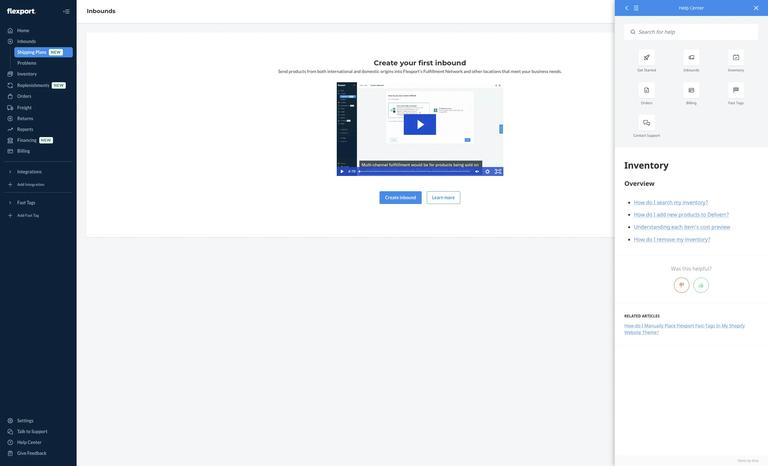 Task type: describe. For each thing, give the bounding box(es) containing it.
freight
[[17, 105, 32, 111]]

tag
[[33, 213, 39, 218]]

fast tags button
[[4, 198, 73, 208]]

my
[[722, 323, 728, 329]]

freight link
[[4, 103, 73, 113]]

give feedback button
[[4, 449, 73, 459]]

origins
[[380, 69, 394, 74]]

new for shipping plans
[[51, 50, 61, 55]]

1 horizontal spatial your
[[522, 69, 531, 74]]

1 horizontal spatial billing
[[687, 101, 697, 105]]

more
[[444, 195, 455, 200]]

elevio by dixa link
[[625, 459, 759, 464]]

inventory link
[[4, 69, 73, 79]]

feedback
[[27, 451, 46, 457]]

shopify
[[729, 323, 745, 329]]

new for financing
[[41, 138, 51, 143]]

flexport
[[677, 323, 694, 329]]

0 vertical spatial center
[[690, 5, 704, 11]]

create your first inbound send products from both international and domestic origins into flexport's fulfillment network and other locations that meet your business needs.
[[278, 59, 562, 74]]

add integration
[[17, 182, 44, 187]]

flexport's
[[403, 69, 423, 74]]

create for your
[[374, 59, 398, 67]]

by
[[748, 459, 751, 464]]

add fast tag
[[17, 213, 39, 218]]

needs.
[[549, 69, 562, 74]]

add integration link
[[4, 180, 73, 190]]

1 vertical spatial inbounds link
[[4, 36, 73, 47]]

create inbound button
[[380, 192, 422, 204]]

give feedback
[[17, 451, 46, 457]]

related
[[625, 314, 641, 319]]

inbound inside button
[[400, 195, 416, 200]]

fast inside "link"
[[25, 213, 32, 218]]

fast-
[[696, 323, 706, 329]]

related articles
[[625, 314, 660, 319]]

inbound inside create your first inbound send products from both international and domestic origins into flexport's fulfillment network and other locations that meet your business needs.
[[435, 59, 466, 67]]

talk to support
[[17, 430, 47, 435]]

manually
[[645, 323, 664, 329]]

0 vertical spatial your
[[400, 59, 417, 67]]

send
[[278, 69, 288, 74]]

0 horizontal spatial help
[[17, 440, 27, 446]]

learn more
[[432, 195, 455, 200]]

flexport logo image
[[7, 8, 36, 15]]

elevio
[[738, 459, 747, 464]]

returns
[[17, 116, 33, 121]]

2 horizontal spatial inbounds
[[684, 68, 700, 73]]

add for add fast tag
[[17, 213, 24, 218]]

products
[[289, 69, 306, 74]]

new for replenishments
[[54, 83, 64, 88]]

elevio by dixa
[[738, 459, 759, 464]]

plans
[[36, 50, 46, 55]]

first
[[419, 59, 433, 67]]

other
[[472, 69, 483, 74]]

get started
[[638, 68, 656, 73]]

helpful?
[[693, 266, 712, 273]]

into
[[395, 69, 402, 74]]

meet
[[511, 69, 521, 74]]

integrations
[[17, 169, 42, 175]]

reports link
[[4, 125, 73, 135]]

in
[[717, 323, 721, 329]]

orders link
[[4, 91, 73, 102]]

add for add integration
[[17, 182, 24, 187]]

learn
[[432, 195, 444, 200]]

do
[[635, 323, 641, 329]]

0 vertical spatial support
[[647, 133, 661, 138]]

articles
[[642, 314, 660, 319]]

video element
[[337, 82, 503, 176]]

was this helpful?
[[671, 266, 712, 273]]

home link
[[4, 26, 73, 36]]

shipping plans
[[17, 50, 46, 55]]

0 horizontal spatial help center
[[17, 440, 41, 446]]

from
[[307, 69, 317, 74]]

1 and from the left
[[354, 69, 361, 74]]

i
[[642, 323, 643, 329]]

give
[[17, 451, 26, 457]]

fulfillment
[[424, 69, 445, 74]]

tags inside how do i manually place flexport fast-tags in my shopify website theme?
[[706, 323, 715, 329]]

0 vertical spatial tags
[[736, 101, 744, 105]]



Task type: vqa. For each thing, say whether or not it's contained in the screenshot.
Place
yes



Task type: locate. For each thing, give the bounding box(es) containing it.
1 vertical spatial orders
[[641, 101, 653, 105]]

problems
[[17, 60, 36, 66]]

1 vertical spatial add
[[17, 213, 24, 218]]

talk to support button
[[4, 427, 73, 438]]

0 horizontal spatial support
[[31, 430, 47, 435]]

to
[[26, 430, 31, 435]]

close navigation image
[[63, 8, 70, 15]]

both
[[317, 69, 327, 74]]

help up the search search box
[[679, 5, 689, 11]]

integration
[[25, 182, 44, 187]]

add inside add integration link
[[17, 182, 24, 187]]

add fast tag link
[[4, 211, 73, 221]]

create inbound
[[385, 195, 416, 200]]

dixa
[[752, 459, 759, 464]]

help
[[679, 5, 689, 11], [17, 440, 27, 446]]

inbounds link
[[87, 8, 115, 15], [4, 36, 73, 47]]

1 vertical spatial support
[[31, 430, 47, 435]]

center down the talk to support
[[28, 440, 41, 446]]

2 and from the left
[[464, 69, 471, 74]]

tags inside dropdown button
[[27, 200, 35, 206]]

2 vertical spatial tags
[[706, 323, 715, 329]]

1 vertical spatial billing
[[17, 149, 30, 154]]

0 horizontal spatial tags
[[27, 200, 35, 206]]

0 vertical spatial billing
[[687, 101, 697, 105]]

billing
[[687, 101, 697, 105], [17, 149, 30, 154]]

home
[[17, 28, 29, 33]]

1 horizontal spatial help
[[679, 5, 689, 11]]

add left tag
[[17, 213, 24, 218]]

0 horizontal spatial inventory
[[17, 71, 37, 77]]

1 horizontal spatial center
[[690, 5, 704, 11]]

get
[[638, 68, 643, 73]]

your
[[400, 59, 417, 67], [522, 69, 531, 74]]

support right contact
[[647, 133, 661, 138]]

center up the search search box
[[690, 5, 704, 11]]

1 vertical spatial fast tags
[[17, 200, 35, 206]]

add left integration
[[17, 182, 24, 187]]

0 horizontal spatial your
[[400, 59, 417, 67]]

how do i manually place flexport fast-tags in my shopify website theme?
[[625, 323, 745, 336]]

video thumbnail image
[[337, 82, 503, 176], [337, 82, 503, 176]]

0 horizontal spatial orders
[[17, 94, 31, 99]]

0 vertical spatial inbounds link
[[87, 8, 115, 15]]

new down reports link
[[41, 138, 51, 143]]

help center
[[679, 5, 704, 11], [17, 440, 41, 446]]

how
[[625, 323, 634, 329]]

0 vertical spatial orders
[[17, 94, 31, 99]]

0 vertical spatial add
[[17, 182, 24, 187]]

0 vertical spatial inbound
[[435, 59, 466, 67]]

and
[[354, 69, 361, 74], [464, 69, 471, 74]]

fast tags
[[729, 101, 744, 105], [17, 200, 35, 206]]

1 vertical spatial your
[[522, 69, 531, 74]]

orders
[[17, 94, 31, 99], [641, 101, 653, 105]]

locations
[[484, 69, 501, 74]]

1 add from the top
[[17, 182, 24, 187]]

create inside button
[[385, 195, 399, 200]]

1 horizontal spatial inbounds link
[[87, 8, 115, 15]]

0 horizontal spatial billing
[[17, 149, 30, 154]]

1 horizontal spatial and
[[464, 69, 471, 74]]

replenishments
[[17, 83, 49, 88]]

support
[[647, 133, 661, 138], [31, 430, 47, 435]]

contact support
[[634, 133, 661, 138]]

returns link
[[4, 114, 73, 124]]

shipping
[[17, 50, 35, 55]]

integrations button
[[4, 167, 73, 177]]

contact
[[634, 133, 646, 138]]

create for inbound
[[385, 195, 399, 200]]

0 horizontal spatial fast tags
[[17, 200, 35, 206]]

1 vertical spatial create
[[385, 195, 399, 200]]

that
[[502, 69, 510, 74]]

1 horizontal spatial orders
[[641, 101, 653, 105]]

2 vertical spatial fast
[[25, 213, 32, 218]]

0 vertical spatial fast tags
[[729, 101, 744, 105]]

create
[[374, 59, 398, 67], [385, 195, 399, 200]]

support inside talk to support button
[[31, 430, 47, 435]]

new right plans
[[51, 50, 61, 55]]

inbound
[[435, 59, 466, 67], [400, 195, 416, 200]]

learn more button
[[427, 192, 460, 204]]

1 vertical spatial inbounds
[[17, 39, 36, 44]]

0 vertical spatial help center
[[679, 5, 704, 11]]

1 horizontal spatial support
[[647, 133, 661, 138]]

Search search field
[[636, 24, 759, 40]]

2 add from the top
[[17, 213, 24, 218]]

1 vertical spatial center
[[28, 440, 41, 446]]

domestic
[[362, 69, 380, 74]]

2 horizontal spatial tags
[[736, 101, 744, 105]]

0 horizontal spatial inbound
[[400, 195, 416, 200]]

inbound up network
[[435, 59, 466, 67]]

1 vertical spatial new
[[54, 83, 64, 88]]

2 vertical spatial inbounds
[[684, 68, 700, 73]]

0 vertical spatial new
[[51, 50, 61, 55]]

fast tags inside dropdown button
[[17, 200, 35, 206]]

1 horizontal spatial inbounds
[[87, 8, 115, 15]]

2 vertical spatial new
[[41, 138, 51, 143]]

international
[[327, 69, 353, 74]]

help up give
[[17, 440, 27, 446]]

1 vertical spatial tags
[[27, 200, 35, 206]]

0 vertical spatial help
[[679, 5, 689, 11]]

0 horizontal spatial inbounds
[[17, 39, 36, 44]]

help center link
[[4, 438, 73, 448]]

settings link
[[4, 416, 73, 427]]

this
[[683, 266, 691, 273]]

fast
[[729, 101, 736, 105], [17, 200, 26, 206], [25, 213, 32, 218]]

was
[[671, 266, 681, 273]]

fast inside dropdown button
[[17, 200, 26, 206]]

help center up the search search box
[[679, 5, 704, 11]]

problems link
[[14, 58, 73, 68]]

1 horizontal spatial inbound
[[435, 59, 466, 67]]

network
[[445, 69, 463, 74]]

financing
[[17, 138, 37, 143]]

0 horizontal spatial center
[[28, 440, 41, 446]]

create inside create your first inbound send products from both international and domestic origins into flexport's fulfillment network and other locations that meet your business needs.
[[374, 59, 398, 67]]

started
[[644, 68, 656, 73]]

your up flexport's
[[400, 59, 417, 67]]

0 horizontal spatial inbounds link
[[4, 36, 73, 47]]

1 vertical spatial fast
[[17, 200, 26, 206]]

place
[[665, 323, 676, 329]]

reports
[[17, 127, 33, 132]]

1 horizontal spatial inventory
[[729, 68, 744, 73]]

talk
[[17, 430, 25, 435]]

theme?
[[643, 330, 659, 336]]

billing link
[[4, 146, 73, 156]]

0 vertical spatial inbounds
[[87, 8, 115, 15]]

0 horizontal spatial and
[[354, 69, 361, 74]]

1 horizontal spatial help center
[[679, 5, 704, 11]]

website
[[625, 330, 642, 336]]

support down settings link
[[31, 430, 47, 435]]

1 vertical spatial inbound
[[400, 195, 416, 200]]

your right meet
[[522, 69, 531, 74]]

inbound left the learn
[[400, 195, 416, 200]]

0 vertical spatial create
[[374, 59, 398, 67]]

help center down to
[[17, 440, 41, 446]]

1 vertical spatial help
[[17, 440, 27, 446]]

add inside add fast tag "link"
[[17, 213, 24, 218]]

inventory
[[729, 68, 744, 73], [17, 71, 37, 77]]

center
[[690, 5, 704, 11], [28, 440, 41, 446]]

and left other
[[464, 69, 471, 74]]

1 vertical spatial help center
[[17, 440, 41, 446]]

1 horizontal spatial fast tags
[[729, 101, 744, 105]]

and left domestic
[[354, 69, 361, 74]]

add
[[17, 182, 24, 187], [17, 213, 24, 218]]

inbounds
[[87, 8, 115, 15], [17, 39, 36, 44], [684, 68, 700, 73]]

new
[[51, 50, 61, 55], [54, 83, 64, 88], [41, 138, 51, 143]]

0 vertical spatial fast
[[729, 101, 736, 105]]

business
[[532, 69, 549, 74]]

new up orders link
[[54, 83, 64, 88]]

1 horizontal spatial tags
[[706, 323, 715, 329]]

settings
[[17, 419, 34, 424]]



